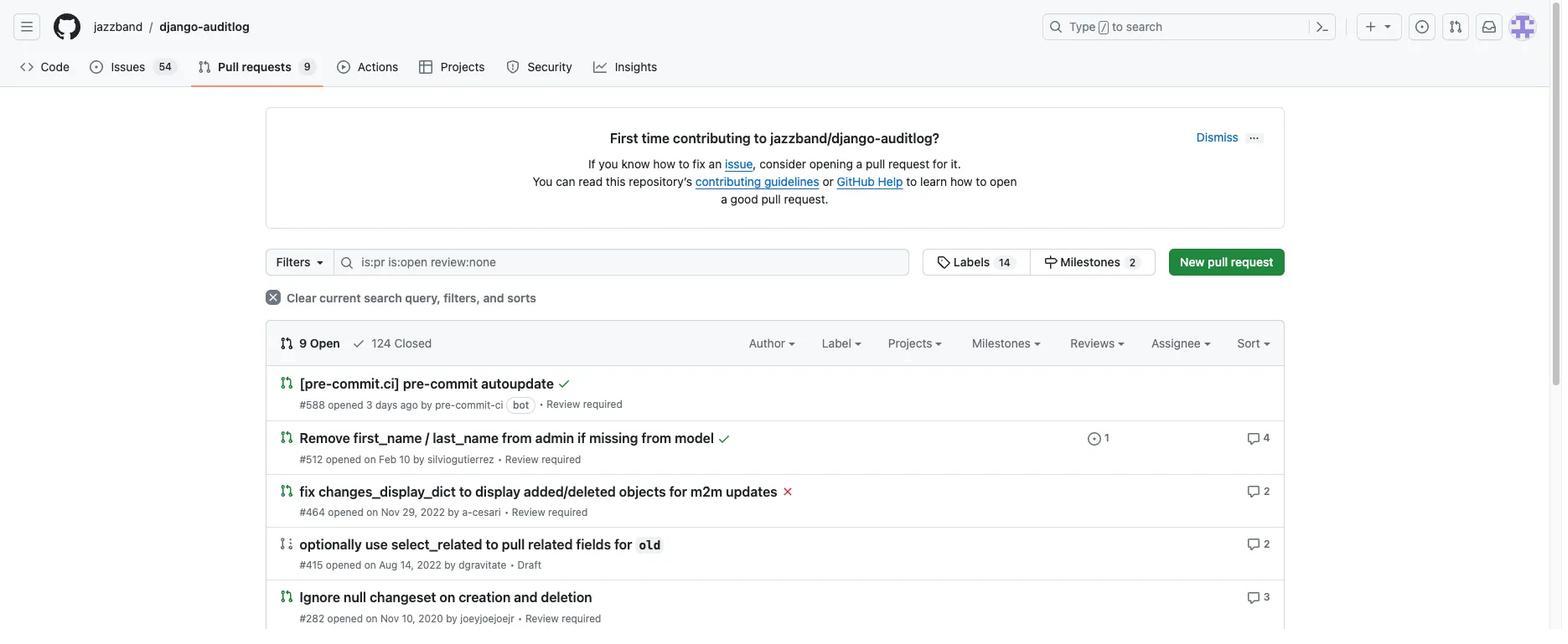 Task type: locate. For each thing, give the bounding box(es) containing it.
0 vertical spatial pre-
[[403, 377, 430, 392]]

1 2 link from the top
[[1247, 483, 1270, 499]]

labels 14
[[951, 255, 1010, 269]]

1 horizontal spatial /
[[425, 431, 429, 446]]

issue opened image left 1
[[1088, 432, 1101, 446]]

• right the joeyjoejoejr link
[[518, 612, 523, 625]]

pull down contributing guidelines link
[[761, 192, 781, 206]]

how up the repository's
[[653, 157, 675, 171]]

contributing guidelines link
[[695, 174, 819, 189]]

issue opened image right plus image
[[1416, 20, 1429, 34]]

/ inside type / to search
[[1101, 22, 1107, 34]]

4 link
[[1247, 430, 1270, 446]]

a up github
[[856, 157, 863, 171]]

2022 inside optionally use select_related to pull related fields for old #415             opened on aug 14, 2022 by dgravitate • draft
[[417, 559, 442, 572]]

pre- down commit
[[435, 399, 455, 412]]

• left draft link
[[510, 559, 515, 572]]

2 vertical spatial git pull request image
[[280, 337, 293, 350]]

to learn how to open a good pull request.
[[721, 174, 1017, 206]]

milestones inside popup button
[[972, 336, 1034, 350]]

/ left django-
[[149, 20, 153, 34]]

triangle down image
[[1381, 19, 1395, 33], [314, 256, 327, 269]]

how inside to learn how to open a good pull request.
[[950, 174, 973, 189]]

1 vertical spatial milestones
[[972, 336, 1034, 350]]

9 left play image
[[304, 60, 311, 73]]

draft
[[518, 559, 542, 572]]

ignore null changeset on creation and deletion #282             opened on nov 10, 2020 by joeyjoejoejr • review required
[[300, 591, 601, 625]]

search left query,
[[364, 291, 402, 305]]

nov
[[381, 506, 400, 519], [380, 612, 399, 625]]

open pull request element up draft pull request element
[[280, 483, 293, 498]]

this
[[606, 174, 626, 189]]

open pull request image left [pre-
[[280, 376, 293, 390]]

insights link
[[587, 54, 665, 80]]

1 horizontal spatial how
[[950, 174, 973, 189]]

contributing down issue link
[[695, 174, 761, 189]]

fix
[[693, 157, 706, 171], [300, 484, 315, 499]]

opened for #588
[[328, 399, 363, 412]]

2 horizontal spatial git pull request image
[[1449, 20, 1463, 34]]

2 right comment icon
[[1264, 485, 1270, 498]]

issue opened image for issues
[[90, 60, 103, 74]]

#588
[[300, 399, 325, 412]]

14,
[[400, 559, 414, 572]]

1 vertical spatial nov
[[380, 612, 399, 625]]

by down select_related
[[444, 559, 456, 572]]

2 vertical spatial 2
[[1264, 538, 1270, 551]]

1 vertical spatial for
[[669, 484, 687, 499]]

1 vertical spatial 9
[[299, 336, 307, 350]]

1 open pull request image from the top
[[280, 376, 293, 390]]

play image
[[337, 60, 350, 74]]

milestones 2
[[1057, 255, 1136, 269]]

deletion
[[541, 591, 592, 606]]

10,
[[402, 612, 416, 625]]

draft pull request image
[[280, 537, 293, 551]]

1 vertical spatial search
[[364, 291, 402, 305]]

by left a-
[[448, 506, 459, 519]]

search image
[[341, 256, 354, 270]]

opened inside ignore null changeset on creation and deletion #282             opened on nov 10, 2020 by joeyjoejoejr • review required
[[327, 612, 363, 625]]

0 horizontal spatial and
[[483, 291, 504, 305]]

missing
[[589, 431, 638, 446]]

1 vertical spatial projects
[[888, 336, 936, 350]]

pull
[[218, 60, 239, 74]]

2 vertical spatial comment image
[[1247, 591, 1260, 605]]

1 vertical spatial triangle down image
[[314, 256, 327, 269]]

opened down the commit.ci]
[[328, 399, 363, 412]]

nov left 29,
[[381, 506, 400, 519]]

1 open pull request element from the top
[[280, 375, 293, 390]]

issue
[[725, 157, 753, 171]]

to up the dgravitate
[[486, 537, 499, 553]]

0 horizontal spatial request
[[888, 157, 930, 171]]

request inside new pull request link
[[1231, 255, 1274, 269]]

2 open pull request image from the top
[[280, 431, 293, 444]]

on up 2020
[[440, 591, 455, 606]]

and down the draft
[[514, 591, 538, 606]]

search
[[1126, 19, 1163, 34], [364, 291, 402, 305]]

none search field containing filters
[[265, 249, 1156, 276]]

by right ago
[[421, 399, 432, 412]]

open pull request image up draft pull request element
[[280, 484, 293, 498]]

0 vertical spatial and
[[483, 291, 504, 305]]

comment image
[[1247, 432, 1260, 446], [1247, 538, 1261, 552], [1247, 591, 1260, 605]]

new pull request link
[[1169, 249, 1284, 276]]

0 vertical spatial 2022
[[420, 506, 445, 519]]

2 for comment icon
[[1264, 485, 1270, 498]]

1 vertical spatial how
[[950, 174, 973, 189]]

open pull request element left "ignore"
[[280, 589, 293, 604]]

1 vertical spatial 2 link
[[1247, 536, 1270, 552]]

None search field
[[265, 249, 1156, 276]]

to up the repository's
[[679, 157, 690, 171]]

0 vertical spatial git pull request image
[[1449, 20, 1463, 34]]

2 horizontal spatial /
[[1101, 22, 1107, 34]]

to inside optionally use select_related to pull related fields for old #415             opened on aug 14, 2022 by dgravitate • draft
[[486, 537, 499, 553]]

1 vertical spatial open pull request image
[[280, 431, 293, 444]]

0 vertical spatial a
[[856, 157, 863, 171]]

0 horizontal spatial /
[[149, 20, 153, 34]]

actions
[[358, 60, 398, 74]]

how down the it.
[[950, 174, 973, 189]]

/ for type
[[1101, 22, 1107, 34]]

actions link
[[330, 54, 406, 80]]

fix up '#464' at the left
[[300, 484, 315, 499]]

triangle down image right plus image
[[1381, 19, 1395, 33]]

milestones down the 14 at top right
[[972, 336, 1034, 350]]

pull inside to learn how to open a good pull request.
[[761, 192, 781, 206]]

3 open pull request element from the top
[[280, 483, 293, 498]]

124
[[372, 336, 391, 350]]

3 open pull request image from the top
[[280, 484, 293, 498]]

• right the 'cesari'
[[504, 506, 509, 519]]

django-auditlog link
[[153, 13, 256, 40]]

review required link down admin
[[505, 453, 581, 466]]

or
[[823, 174, 834, 189]]

label button
[[822, 334, 861, 352]]

2 up 3 link
[[1264, 538, 1270, 551]]

objects
[[619, 484, 666, 499]]

1 horizontal spatial and
[[514, 591, 538, 606]]

2022
[[420, 506, 445, 519], [417, 559, 442, 572]]

1 vertical spatial 2022
[[417, 559, 442, 572]]

2 vertical spatial open pull request image
[[280, 484, 293, 498]]

draft pull request element
[[280, 536, 293, 551]]

0 horizontal spatial fix
[[300, 484, 315, 499]]

git pull request image left 9 open
[[280, 337, 293, 350]]

filters
[[276, 255, 310, 269]]

new
[[1180, 255, 1205, 269]]

required inside ignore null changeset on creation and deletion #282             opened on nov 10, 2020 by joeyjoejoejr • review required
[[562, 612, 601, 625]]

open pull request element left [pre-
[[280, 375, 293, 390]]

shield image
[[506, 60, 520, 74]]

milestones right milestone image
[[1060, 255, 1121, 269]]

nov left 10,
[[380, 612, 399, 625]]

0 horizontal spatial issue opened image
[[90, 60, 103, 74]]

filters button
[[265, 249, 335, 276]]

required down added/deleted
[[548, 506, 588, 519]]

open
[[990, 174, 1017, 189]]

9 left open
[[299, 336, 307, 350]]

1 horizontal spatial milestones
[[1060, 255, 1121, 269]]

for left m2m
[[669, 484, 687, 499]]

,
[[753, 157, 756, 171]]

open pull request element left "remove"
[[280, 430, 293, 444]]

0 horizontal spatial a
[[721, 192, 727, 206]]

contributing up an
[[673, 131, 751, 146]]

current
[[319, 291, 361, 305]]

projects right table image
[[441, 60, 485, 74]]

1 horizontal spatial search
[[1126, 19, 1163, 34]]

opened
[[328, 399, 363, 412], [326, 453, 361, 466], [328, 506, 364, 519], [326, 559, 362, 572], [327, 612, 363, 625]]

0 horizontal spatial milestones
[[972, 336, 1034, 350]]

pull inside optionally use select_related to pull related fields for old #415             opened on aug 14, 2022 by dgravitate • draft
[[502, 537, 525, 553]]

1 link
[[1088, 430, 1110, 446]]

fix left an
[[693, 157, 706, 171]]

open pull request image
[[280, 376, 293, 390], [280, 431, 293, 444], [280, 484, 293, 498]]

0 vertical spatial open pull request image
[[280, 376, 293, 390]]

1 horizontal spatial projects
[[888, 336, 936, 350]]

review required link for from
[[505, 453, 581, 466]]

contributing
[[673, 131, 751, 146], [695, 174, 761, 189]]

open pull request element
[[280, 375, 293, 390], [280, 430, 293, 444], [280, 483, 293, 498], [280, 589, 293, 604]]

0 vertical spatial 9
[[304, 60, 311, 73]]

0 vertical spatial 2
[[1130, 256, 1136, 269]]

review required link for added/deleted
[[512, 506, 588, 519]]

2022 right 29,
[[420, 506, 445, 519]]

comment image for optionally use select_related to pull related fields for
[[1247, 538, 1261, 552]]

on down null
[[366, 612, 378, 625]]

1 horizontal spatial pre-
[[435, 399, 455, 412]]

consider
[[760, 157, 806, 171]]

ignore null changeset on creation and deletion link
[[300, 591, 592, 606]]

and for filters,
[[483, 291, 504, 305]]

#464
[[300, 506, 325, 519]]

1 vertical spatial and
[[514, 591, 538, 606]]

and inside clear current search query, filters, and sorts link
[[483, 291, 504, 305]]

2 left new
[[1130, 256, 1136, 269]]

0 horizontal spatial 3
[[366, 399, 373, 412]]

0 vertical spatial milestones
[[1060, 255, 1121, 269]]

1 horizontal spatial issue opened image
[[1088, 432, 1101, 446]]

open pull request image for fix changes_display_dict to display added/deleted objects for m2m updates
[[280, 484, 293, 498]]

aug
[[379, 559, 398, 572]]

type / to search
[[1069, 19, 1163, 34]]

and left sorts
[[483, 291, 504, 305]]

comment image inside the 4 link
[[1247, 432, 1260, 446]]

9 open
[[296, 336, 340, 350]]

1 vertical spatial pre-
[[435, 399, 455, 412]]

0 vertical spatial triangle down image
[[1381, 19, 1395, 33]]

on left aug on the bottom left
[[364, 559, 376, 572]]

commit.ci]
[[332, 377, 400, 392]]

to up ,
[[754, 131, 767, 146]]

by inside optionally use select_related to pull related fields for old #415             opened on aug 14, 2022 by dgravitate • draft
[[444, 559, 456, 572]]

days
[[375, 399, 398, 412]]

opened right '#464' at the left
[[328, 506, 364, 519]]

1 vertical spatial a
[[721, 192, 727, 206]]

issue opened image left issues
[[90, 60, 103, 74]]

search right type at right top
[[1126, 19, 1163, 34]]

command palette image
[[1316, 20, 1329, 34]]

git pull request image
[[1449, 20, 1463, 34], [198, 60, 211, 74], [280, 337, 293, 350]]

a down you can read this repository's contributing guidelines or github help
[[721, 192, 727, 206]]

2 horizontal spatial for
[[933, 157, 948, 171]]

issue opened image inside 1 "link"
[[1088, 432, 1101, 446]]

auditlog?
[[881, 131, 940, 146]]

milestones inside issue 'element'
[[1060, 255, 1121, 269]]

1 horizontal spatial from
[[642, 431, 672, 446]]

by right 2020
[[446, 612, 457, 625]]

required
[[583, 398, 623, 411], [542, 453, 581, 466], [548, 506, 588, 519], [562, 612, 601, 625]]

1 vertical spatial git pull request image
[[198, 60, 211, 74]]

null
[[344, 591, 366, 606]]

table image
[[419, 60, 433, 74]]

1 vertical spatial 3
[[1264, 591, 1270, 604]]

first
[[610, 131, 638, 146]]

/ up #512             opened on feb 10 by silviogutierrez • review required
[[425, 431, 429, 446]]

first time contributing to jazzband/django-auditlog?
[[610, 131, 940, 146]]

triangle down image left 'search' image
[[314, 256, 327, 269]]

2 2 link from the top
[[1247, 536, 1270, 552]]

comment image inside 3 link
[[1247, 591, 1260, 605]]

open pull request image for remove first_name / last_name from admin if missing from model
[[280, 431, 293, 444]]

review
[[547, 398, 580, 411], [505, 453, 539, 466], [512, 506, 545, 519], [525, 612, 559, 625]]

0 vertical spatial for
[[933, 157, 948, 171]]

0 horizontal spatial triangle down image
[[314, 256, 327, 269]]

1 horizontal spatial fix
[[693, 157, 706, 171]]

reviews button
[[1071, 334, 1125, 352]]

list
[[87, 13, 1033, 40]]

0 horizontal spatial projects
[[441, 60, 485, 74]]

/ inside the jazzband / django-auditlog
[[149, 20, 153, 34]]

1 vertical spatial comment image
[[1247, 538, 1261, 552]]

pull up github help link
[[866, 157, 885, 171]]

by right 10
[[413, 453, 425, 466]]

0 horizontal spatial git pull request image
[[198, 60, 211, 74]]

0 vertical spatial search
[[1126, 19, 1163, 34]]

review required link down fix changes_display_dict to display added/deleted objects for m2m updates
[[512, 506, 588, 519]]

from down bot
[[502, 431, 532, 446]]

3
[[366, 399, 373, 412], [1264, 591, 1270, 604]]

silviogutierrez link
[[427, 453, 494, 466]]

draft link
[[518, 559, 542, 572]]

open pull request element for fix
[[280, 483, 293, 498]]

1 vertical spatial issue opened image
[[90, 60, 103, 74]]

projects inside "popup button"
[[888, 336, 936, 350]]

request right new
[[1231, 255, 1274, 269]]

and inside ignore null changeset on creation and deletion #282             opened on nov 10, 2020 by joeyjoejoejr • review required
[[514, 591, 538, 606]]

54
[[159, 60, 172, 73]]

1 vertical spatial 2
[[1264, 485, 1270, 498]]

query,
[[405, 291, 441, 305]]

required down the deletion
[[562, 612, 601, 625]]

requests
[[242, 60, 291, 74]]

joeyjoejoejr
[[460, 612, 514, 625]]

2 from from the left
[[642, 431, 672, 446]]

pre- up ago
[[403, 377, 430, 392]]

for
[[933, 157, 948, 171], [669, 484, 687, 499], [614, 537, 632, 553]]

review down the deletion
[[525, 612, 559, 625]]

1 vertical spatial request
[[1231, 255, 1274, 269]]

1 horizontal spatial request
[[1231, 255, 1274, 269]]

#512             opened on feb 10 by silviogutierrez • review required
[[300, 453, 581, 466]]

1 horizontal spatial a
[[856, 157, 863, 171]]

homepage image
[[54, 13, 80, 40]]

review required link for autoupdate
[[547, 398, 623, 411]]

0 vertical spatial issue opened image
[[1416, 20, 1429, 34]]

opened down "remove"
[[326, 453, 361, 466]]

2 link down comment icon
[[1247, 536, 1270, 552]]

to left open
[[976, 174, 987, 189]]

0 horizontal spatial how
[[653, 157, 675, 171]]

graph image
[[594, 60, 607, 74]]

code image
[[20, 60, 34, 74]]

for left the it.
[[933, 157, 948, 171]]

0 horizontal spatial from
[[502, 431, 532, 446]]

a
[[856, 157, 863, 171], [721, 192, 727, 206]]

/
[[149, 20, 153, 34], [1101, 22, 1107, 34], [425, 431, 429, 446]]

0 vertical spatial how
[[653, 157, 675, 171]]

2 open pull request element from the top
[[280, 430, 293, 444]]

pull up draft link
[[502, 537, 525, 553]]

projects
[[441, 60, 485, 74], [888, 336, 936, 350]]

it.
[[951, 157, 961, 171]]

0 vertical spatial fix
[[693, 157, 706, 171]]

git pull request image left notifications 'icon'
[[1449, 20, 1463, 34]]

/ right type at right top
[[1101, 22, 1107, 34]]

1 horizontal spatial git pull request image
[[280, 337, 293, 350]]

commit
[[430, 377, 478, 392]]

issue opened image
[[1416, 20, 1429, 34], [90, 60, 103, 74], [1088, 432, 1101, 446]]

issues
[[111, 60, 145, 74]]

review required link down 11 / 11 checks ok image
[[547, 398, 623, 411]]

ignore
[[300, 591, 340, 606]]

•
[[539, 398, 544, 411], [498, 453, 502, 466], [504, 506, 509, 519], [510, 559, 515, 572], [518, 612, 523, 625]]

code link
[[13, 54, 77, 80]]

bot
[[513, 399, 529, 412]]

open
[[310, 336, 340, 350]]

0 horizontal spatial for
[[614, 537, 632, 553]]

opened down optionally
[[326, 559, 362, 572]]

for left old
[[614, 537, 632, 553]]

opened down null
[[327, 612, 363, 625]]

git pull request image left "pull"
[[198, 60, 211, 74]]

9 for 9 open
[[299, 336, 307, 350]]

2022 down select_related
[[417, 559, 442, 572]]

milestone image
[[1044, 256, 1057, 269]]

2 vertical spatial for
[[614, 537, 632, 553]]

from left model
[[642, 431, 672, 446]]

8 / 8 checks ok image
[[717, 432, 731, 446]]

2 link down the 4 link
[[1247, 483, 1270, 499]]

2 vertical spatial issue opened image
[[1088, 432, 1101, 446]]

0 vertical spatial 2 link
[[1247, 483, 1270, 499]]

last_name
[[433, 431, 499, 446]]

0 vertical spatial comment image
[[1247, 432, 1260, 446]]

on left feb
[[364, 453, 376, 466]]

#588             opened 3 days ago by pre-commit-ci
[[300, 399, 503, 412]]

request up help
[[888, 157, 930, 171]]

1 vertical spatial fix
[[300, 484, 315, 499]]

open pull request image left "remove"
[[280, 431, 293, 444]]

to right help
[[906, 174, 917, 189]]

0 vertical spatial projects
[[441, 60, 485, 74]]

projects right label popup button
[[888, 336, 936, 350]]



Task type: describe. For each thing, give the bounding box(es) containing it.
jazzband link
[[87, 13, 149, 40]]

old
[[639, 539, 661, 553]]

code
[[41, 60, 69, 74]]

comment image for remove first_name / last_name from admin if missing from model
[[1247, 432, 1260, 446]]

by inside ignore null changeset on creation and deletion #282             opened on nov 10, 2020 by joeyjoejoejr • review required
[[446, 612, 457, 625]]

opened for #512
[[326, 453, 361, 466]]

1 from from the left
[[502, 431, 532, 446]]

to right type at right top
[[1112, 19, 1123, 34]]

2020
[[418, 612, 443, 625]]

author
[[749, 336, 789, 350]]

cesari
[[472, 506, 501, 519]]

milestones button
[[972, 334, 1041, 352]]

git pull request image for the right issue opened icon
[[1449, 20, 1463, 34]]

2 inside milestones 2
[[1130, 256, 1136, 269]]

github
[[837, 174, 875, 189]]

reviews
[[1071, 336, 1118, 350]]

for inside optionally use select_related to pull related fields for old #415             opened on aug 14, 2022 by dgravitate • draft
[[614, 537, 632, 553]]

first_name
[[353, 431, 422, 446]]

#512
[[300, 453, 323, 466]]

Search all issues text field
[[334, 249, 910, 276]]

2 for optionally use select_related to pull related fields for's comment image
[[1264, 538, 1270, 551]]

author button
[[749, 334, 795, 352]]

django-
[[159, 19, 203, 34]]

[pre-commit.ci] pre-commit autoupdate
[[300, 377, 554, 392]]

review down fix changes_display_dict to display added/deleted objects for m2m updates link
[[512, 506, 545, 519]]

know
[[621, 157, 650, 171]]

clear current search query, filters, and sorts link
[[265, 290, 536, 305]]

type
[[1069, 19, 1096, 34]]

dismiss ...
[[1197, 129, 1259, 144]]

11 / 11 checks ok image
[[557, 377, 571, 391]]

changeset
[[370, 591, 436, 606]]

3 link
[[1247, 589, 1270, 605]]

1 vertical spatial contributing
[[695, 174, 761, 189]]

pull right new
[[1208, 255, 1228, 269]]

opening
[[809, 157, 853, 171]]

git pull request image for issue opened icon for issues
[[198, 60, 211, 74]]

0 vertical spatial nov
[[381, 506, 400, 519]]

milestones for milestones
[[972, 336, 1034, 350]]

optionally use select_related to pull related fields for old #415             opened on aug 14, 2022 by dgravitate • draft
[[300, 537, 661, 572]]

• inside optionally use select_related to pull related fields for old #415             opened on aug 14, 2022 by dgravitate • draft
[[510, 559, 515, 572]]

#415
[[300, 559, 323, 572]]

good
[[731, 192, 758, 206]]

remove first_name / last_name from admin if missing from model link
[[300, 431, 714, 446]]

9 for 9
[[304, 60, 311, 73]]

review down remove first_name / last_name from admin if missing from model
[[505, 453, 539, 466]]

you can read this repository's contributing guidelines or github help
[[533, 174, 903, 189]]

sorts
[[507, 291, 536, 305]]

2 horizontal spatial issue opened image
[[1416, 20, 1429, 34]]

notifications image
[[1483, 20, 1496, 34]]

and for creation
[[514, 591, 538, 606]]

git pull request image inside 9 open link
[[280, 337, 293, 350]]

ago
[[400, 399, 418, 412]]

an
[[709, 157, 722, 171]]

opened for #464
[[328, 506, 364, 519]]

0 vertical spatial contributing
[[673, 131, 751, 146]]

comment image
[[1247, 485, 1261, 499]]

on down changes_display_dict
[[366, 506, 378, 519]]

open pull request image
[[280, 590, 293, 604]]

nov inside ignore null changeset on creation and deletion #282             opened on nov 10, 2020 by joeyjoejoejr • review required
[[380, 612, 399, 625]]

issue opened image for 1
[[1088, 432, 1101, 446]]

if
[[588, 157, 596, 171]]

open pull request element for remove
[[280, 430, 293, 444]]

new pull request
[[1180, 255, 1274, 269]]

/ for jazzband
[[149, 20, 153, 34]]

1
[[1105, 432, 1110, 444]]

remove first_name / last_name from admin if missing from model
[[300, 431, 714, 446]]

a inside to learn how to open a good pull request.
[[721, 192, 727, 206]]

repository's
[[629, 174, 692, 189]]

creation
[[459, 591, 511, 606]]

use
[[365, 537, 388, 553]]

0 vertical spatial 3
[[366, 399, 373, 412]]

tag image
[[937, 256, 951, 269]]

pull requests
[[218, 60, 291, 74]]

Issues search field
[[334, 249, 910, 276]]

security
[[528, 60, 572, 74]]

14
[[999, 256, 1010, 269]]

1 horizontal spatial 3
[[1264, 591, 1270, 604]]

sort
[[1238, 336, 1260, 350]]

admin
[[535, 431, 574, 446]]

4 open pull request element from the top
[[280, 589, 293, 604]]

124 closed
[[368, 336, 432, 350]]

updates
[[726, 484, 778, 499]]

[pre-
[[300, 377, 332, 392]]

if you know how to fix an issue ,           consider opening a pull request for it.
[[588, 157, 961, 171]]

0 vertical spatial request
[[888, 157, 930, 171]]

auditlog
[[203, 19, 249, 34]]

list containing jazzband
[[87, 13, 1033, 40]]

• inside ignore null changeset on creation and deletion #282             opened on nov 10, 2020 by joeyjoejoejr • review required
[[518, 612, 523, 625]]

security link
[[500, 54, 580, 80]]

opened inside optionally use select_related to pull related fields for old #415             opened on aug 14, 2022 by dgravitate • draft
[[326, 559, 362, 572]]

display
[[475, 484, 521, 499]]

joeyjoejoejr link
[[460, 612, 514, 625]]

assignee button
[[1152, 334, 1211, 352]]

1 horizontal spatial for
[[669, 484, 687, 499]]

0 horizontal spatial pre-
[[403, 377, 430, 392]]

label
[[822, 336, 855, 350]]

check image
[[352, 337, 365, 350]]

open pull request element for [pre-
[[280, 375, 293, 390]]

projects link
[[413, 54, 493, 80]]

x image
[[265, 290, 280, 305]]

review inside ignore null changeset on creation and deletion #282             opened on nov 10, 2020 by joeyjoejoejr • review required
[[525, 612, 559, 625]]

required up missing at the left bottom of page
[[583, 398, 623, 411]]

1 / 6 checks ok image
[[781, 485, 794, 499]]

autoupdate
[[481, 377, 554, 392]]

[pre-commit.ci] pre-commit autoupdate link
[[300, 377, 554, 392]]

plus image
[[1364, 20, 1378, 34]]

open pull request image for [pre-commit.ci] pre-commit autoupdate
[[280, 376, 293, 390]]

• right bot
[[539, 398, 544, 411]]

review required link down the deletion
[[525, 612, 601, 625]]

on inside optionally use select_related to pull related fields for old #415             opened on aug 14, 2022 by dgravitate • draft
[[364, 559, 376, 572]]

dismiss
[[1197, 130, 1239, 144]]

• review required
[[539, 398, 623, 411]]

milestones for milestones 2
[[1060, 255, 1121, 269]]

0 horizontal spatial search
[[364, 291, 402, 305]]

commit-
[[455, 399, 495, 412]]

jazzband
[[94, 19, 143, 34]]

issue element
[[923, 249, 1156, 276]]

10
[[399, 453, 410, 466]]

1 horizontal spatial triangle down image
[[1381, 19, 1395, 33]]

projects button
[[888, 334, 942, 352]]

filters,
[[444, 291, 480, 305]]

to up a-
[[459, 484, 472, 499]]

#464             opened on nov 29, 2022 by a-cesari • review required
[[300, 506, 588, 519]]

learn
[[920, 174, 947, 189]]

select_related
[[391, 537, 482, 553]]

• down remove first_name / last_name from admin if missing from model
[[498, 453, 502, 466]]

ci
[[495, 399, 503, 412]]

triangle down image inside the filters popup button
[[314, 256, 327, 269]]

required down admin
[[542, 453, 581, 466]]

jazzband/django-
[[770, 131, 881, 146]]

fix changes_display_dict to display added/deleted objects for m2m updates link
[[300, 484, 778, 499]]

model
[[675, 431, 714, 446]]

jazzband / django-auditlog
[[94, 19, 249, 34]]

if
[[578, 431, 586, 446]]

help
[[878, 174, 903, 189]]

review down 11 / 11 checks ok image
[[547, 398, 580, 411]]

dgravitate
[[459, 559, 507, 572]]

added/deleted
[[524, 484, 616, 499]]

124 closed link
[[352, 334, 432, 352]]

related
[[528, 537, 573, 553]]

closed
[[394, 336, 432, 350]]



Task type: vqa. For each thing, say whether or not it's contained in the screenshot.
Insights link
yes



